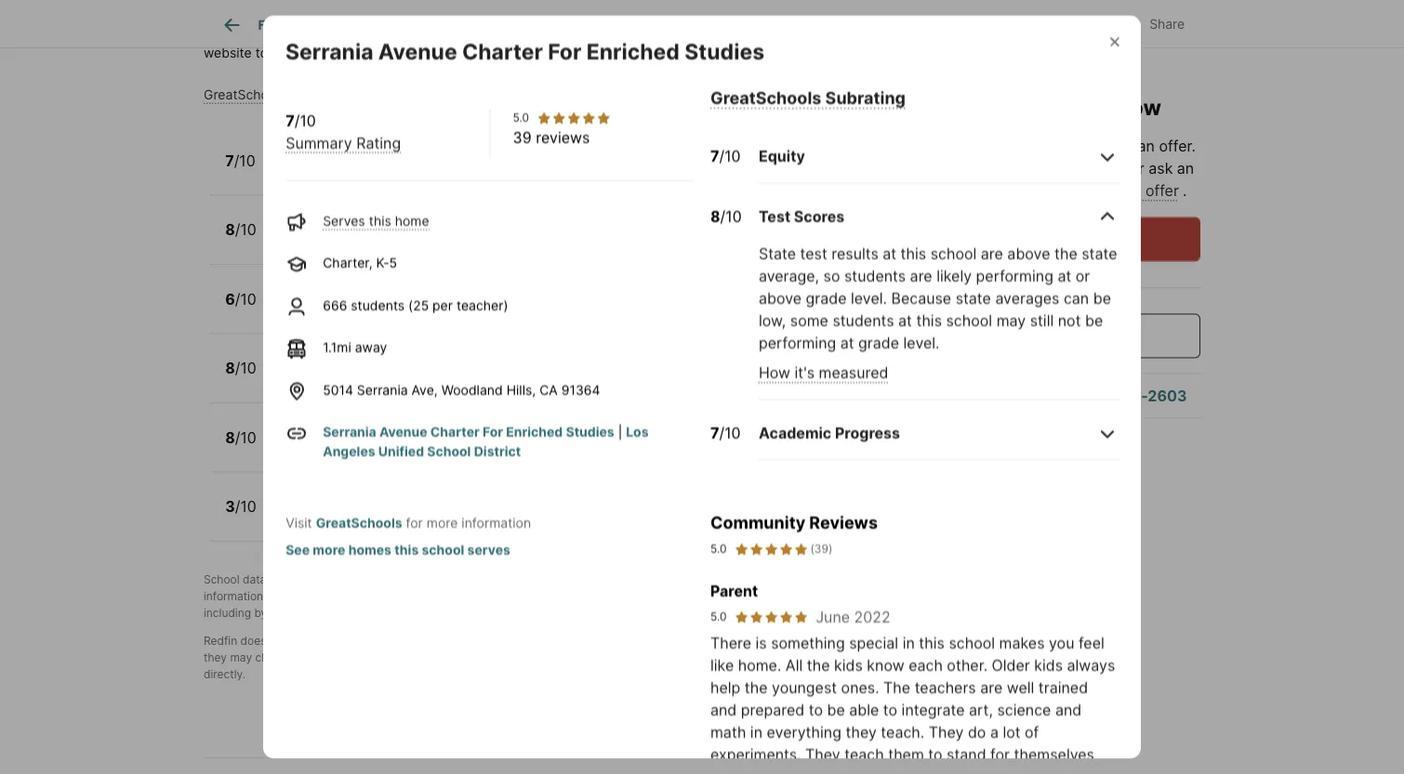 Task type: describe. For each thing, give the bounding box(es) containing it.
greatschools down website
[[204, 87, 286, 102]]

0 vertical spatial the
[[910, 137, 937, 155]]

be inside this home may not be allowing tours right now
[[1113, 67, 1139, 93]]

and down experiments.
[[711, 768, 737, 775]]

x-
[[1050, 16, 1063, 32]]

may inside school service boundaries are intended to be used as a reference only; they may change and are not
[[230, 652, 252, 665]]

serves inside taft charter high charter, 9-12 • serves this home • 1.6mi
[[373, 441, 416, 457]]

students up measured
[[833, 312, 895, 330]]

a inside ". you can request a tour anyway or ask"
[[1028, 160, 1036, 178]]

this up charter, k-5 on the left top
[[369, 213, 391, 229]]

well
[[1007, 679, 1035, 697]]

schools inside please check the school district website to see all schools serving this home.
[[314, 45, 362, 60]]

0 vertical spatial rating
[[352, 87, 391, 102]]

enriched for serrania avenue charter for enriched studies
[[587, 38, 680, 64]]

do
[[968, 723, 986, 742]]

accepted
[[1068, 137, 1134, 155]]

school down service
[[556, 652, 590, 665]]

serving
[[365, 45, 411, 60]]

can inside ". you can request a tour anyway or ask"
[[940, 160, 966, 178]]

for inside there is something special in this school makes you feel like home. all the kids know each other. older kids always help the youngest ones. the teachers are well trained and prepared to be able to integrate art, science and math in everything they teach. they do a lot of experiments. they teach them to stand for themselves and be leaders. the school also has a kindness
[[991, 746, 1010, 764]]

be inside school service boundaries are intended to be used as a reference only; they may change and are not
[[721, 635, 735, 648]]

• down serrania avenue charter for enriched studies | at the left bottom of page
[[484, 441, 491, 457]]

8 for public, k-12 • choice school • 5.7mi
[[225, 359, 235, 377]]

choice inside lake balboa college preparatory magnet k-12 public, k-12 • choice school • 5.7mi
[[364, 372, 407, 387]]

this down because
[[917, 312, 942, 330]]

information inside serrania avenue charter for enriched studies dialog
[[462, 516, 531, 531]]

favorite
[[936, 16, 985, 32]]

woodland for hills
[[277, 282, 351, 300]]

including
[[204, 607, 251, 621]]

public, inside sherman oaks center for enriched studies public, 4-12 • choice school • 3.6mi
[[277, 233, 318, 249]]

greatschools up homes
[[316, 516, 402, 531]]

5 inside serrania avenue charter for enriched studies charter, k-5 • serves this home • 1.1mi
[[344, 164, 352, 180]]

0 vertical spatial by
[[331, 574, 344, 587]]

students down results
[[845, 267, 906, 285]]

2603
[[1148, 387, 1188, 405]]

8 inside woodland hills charter academy public, 6-8 • serves this home • 0.7mi
[[336, 302, 344, 318]]

ask a question button
[[910, 314, 1201, 359]]

2 kids from the left
[[1035, 656, 1063, 675]]

greatschools subrating link
[[711, 87, 906, 108]]

studies for sherman oaks center for enriched studies public, 4-12 • choice school • 3.6mi
[[536, 213, 591, 231]]

7 inside 7 /10 summary rating
[[286, 111, 295, 129]]

7 /10 summary rating
[[286, 111, 401, 152]]

right
[[1063, 94, 1113, 120]]

/10 left 6-
[[235, 290, 257, 308]]

school down the 'teach'
[[855, 768, 901, 775]]

the down reference
[[807, 656, 830, 675]]

0 horizontal spatial grade
[[806, 289, 847, 308]]

home inside this home may not be allowing tours right now
[[960, 67, 1019, 93]]

used
[[738, 635, 764, 648]]

progress
[[835, 424, 901, 443]]

students left "(25"
[[351, 297, 405, 313]]

anyway inside button
[[1076, 230, 1131, 248]]

k- inside serrania avenue charter for enriched studies dialog
[[376, 255, 389, 271]]

(818) 646-2603 link
[[1069, 387, 1188, 405]]

1 horizontal spatial grade
[[859, 334, 900, 352]]

1 horizontal spatial level.
[[904, 334, 940, 352]]

reference
[[791, 635, 842, 648]]

visit greatschools for more information
[[286, 516, 531, 531]]

history
[[613, 17, 655, 33]]

k- up 91364
[[577, 351, 593, 369]]

• down balboa
[[353, 372, 360, 387]]

all
[[297, 45, 311, 60]]

question
[[1045, 327, 1109, 345]]

serrania for serrania avenue charter for enriched studies |
[[323, 424, 376, 440]]

as inside school service boundaries are intended to be used as a reference only; they may change and are not
[[767, 635, 779, 648]]

charter for serrania avenue charter for enriched studies charter, k-5 • serves this home • 1.1mi
[[400, 143, 457, 161]]

12 inside sherman oaks center for enriched studies public, 4-12 • choice school • 3.6mi
[[336, 233, 350, 249]]

rating inside 7 /10 summary rating
[[356, 134, 401, 152]]

1 horizontal spatial in
[[903, 634, 915, 652]]

avenue for serrania avenue charter for enriched studies charter, k-5 • serves this home • 1.1mi
[[342, 143, 397, 161]]

this inside there is something special in this school makes you feel like home. all the kids know each other. older kids always help the youngest ones. the teachers are well trained and prepared to be able to integrate art, science and math in everything they teach. they do a lot of experiments. they teach them to stand for themselves and be leaders. the school also has a kindness
[[919, 634, 945, 652]]

at right results
[[883, 245, 897, 263]]

serrania for serrania avenue charter for enriched studies
[[286, 38, 374, 64]]

home. inside there is something special in this school makes you feel like home. all the kids know each other. older kids always help the youngest ones. the teachers are well trained and prepared to be able to integrate art, science and math in everything they teach. they do a lot of experiments. they teach them to stand for themselves and be leaders. the school also has a kindness
[[738, 656, 782, 675]]

average,
[[759, 267, 820, 285]]

experiments.
[[711, 746, 801, 764]]

check
[[685, 25, 722, 41]]

the up prepared
[[745, 679, 768, 697]]

be left able
[[827, 701, 845, 719]]

8 for public, 4-12 • choice school • 3.6mi
[[225, 221, 235, 239]]

0 horizontal spatial performing
[[759, 334, 837, 352]]

are up averages
[[981, 245, 1004, 263]]

0 horizontal spatial level.
[[851, 289, 887, 308]]

details
[[473, 17, 513, 33]]

• right 666
[[348, 302, 355, 318]]

(818) 646-2603
[[1069, 387, 1188, 405]]

public, inside 3 /10 public, 9-12 • choice school • 5.7mi
[[277, 510, 318, 526]]

a left the first
[[344, 590, 350, 604]]

trained
[[1039, 679, 1089, 697]]

charter, inside taft charter high charter, 9-12 • serves this home • 1.6mi
[[277, 441, 327, 457]]

school inside first step, and conduct their own investigation to determine their desired schools or school districts, including by contacting and visiting the schools themselves.
[[796, 590, 831, 604]]

a right ,
[[424, 574, 430, 587]]

school inside sherman oaks center for enriched studies public, 4-12 • choice school • 3.6mi
[[412, 233, 452, 249]]

los
[[626, 424, 649, 440]]

3.6mi
[[467, 233, 500, 249]]

not inside this home may not be allowing tours right now
[[1073, 67, 1108, 93]]

/10 inside 7 /10 summary rating
[[295, 111, 316, 129]]

anyway inside ". you can request a tour anyway or ask"
[[1073, 160, 1126, 178]]

/10 down greatschools summary rating
[[234, 151, 256, 170]]

the inside first step, and conduct their own investigation to determine their desired schools or school districts, including by contacting and visiting the schools themselves.
[[393, 607, 410, 621]]

district inside guaranteed to be accurate. to verify school enrollment eligibility, contact the school district directly.
[[806, 652, 843, 665]]

at down request tour anyway button
[[1058, 267, 1072, 285]]

geography.
[[566, 25, 637, 41]]

school up youngest
[[768, 652, 803, 665]]

how
[[759, 364, 791, 382]]

district inside please check the school district website to see all schools serving this home.
[[793, 25, 836, 41]]

or inside ". you can request a tour anyway or ask"
[[1131, 160, 1145, 178]]

balboa
[[315, 351, 365, 369]]

home inside taft charter high charter, 9-12 • serves this home • 1.6mi
[[446, 441, 480, 457]]

charter for serrania avenue charter for enriched studies |
[[431, 424, 480, 440]]

this inside taft charter high charter, 9-12 • serves this home • 1.6mi
[[419, 441, 442, 457]]

this inside woodland hills charter academy public, 6-8 • serves this home • 0.7mi
[[405, 302, 427, 318]]

to down youngest
[[809, 701, 823, 719]]

or right endorse at the left bottom of the page
[[336, 635, 347, 648]]

schools
[[689, 17, 740, 33]]

high
[[370, 420, 403, 439]]

serrania for serrania avenue charter for enriched studies charter, k-5 • serves this home • 1.1mi
[[277, 143, 339, 161]]

subrating
[[826, 87, 906, 108]]

not left based at the top left of page
[[439, 25, 460, 41]]

tour inside button
[[1043, 230, 1072, 248]]

request tour anyway
[[980, 230, 1131, 248]]

public, inside lake balboa college preparatory magnet k-12 public, k-12 • choice school • 5.7mi
[[277, 372, 318, 387]]

7 /10 for equity
[[711, 147, 741, 165]]

los angeles unified school district
[[323, 424, 649, 460]]

property details tab
[[398, 3, 531, 47]]

/10 left equity at the right
[[720, 147, 741, 165]]

0 vertical spatial for
[[406, 516, 423, 531]]

tour inside ". you can request a tour anyway or ask"
[[1040, 160, 1069, 178]]

overview
[[323, 17, 381, 33]]

property
[[416, 17, 469, 33]]

a inside school service boundaries are intended to be used as a reference only; they may change and are not
[[782, 635, 788, 648]]

may inside this home may not be allowing tours right now
[[1024, 67, 1068, 93]]

unified
[[379, 444, 424, 460]]

enriched for sherman oaks center for enriched studies public, 4-12 • choice school • 3.6mi
[[467, 213, 532, 231]]

request tour anyway button
[[910, 217, 1201, 262]]

646-
[[1112, 387, 1148, 405]]

0 vertical spatial more
[[427, 516, 458, 531]]

see
[[272, 45, 294, 60]]

• up nonprofit
[[455, 510, 463, 526]]

sale & tax history tab
[[531, 3, 672, 47]]

• down 'oaks'
[[354, 233, 361, 249]]

college
[[368, 351, 424, 369]]

school up nonprofit
[[422, 543, 465, 558]]

angeles
[[323, 444, 375, 460]]

7 /10 for academic progress
[[711, 424, 741, 443]]

be inside guaranteed to be accurate. to verify school enrollment eligibility, contact the school district directly.
[[438, 652, 451, 665]]

parent
[[711, 582, 758, 600]]

8 /10 for charter, 9-12 • serves this home • 1.6mi
[[225, 429, 257, 447]]

at up measured
[[841, 334, 855, 352]]

,
[[418, 574, 421, 587]]

• down high
[[362, 441, 370, 457]]

1 horizontal spatial has
[[983, 137, 1008, 155]]

each
[[909, 656, 943, 675]]

to inside please check the school district website to see all schools serving this home.
[[256, 45, 268, 60]]

can inside state test results at this school are above the state average, so students are likely performing at or above grade level.  because state averages can be low, some students at this school may still not be performing at grade level.
[[1064, 289, 1090, 308]]

5.7mi inside 3 /10 public, 9-12 • choice school • 5.7mi
[[466, 510, 499, 526]]

1.6mi
[[495, 441, 526, 457]]

this down test scores dropdown button
[[901, 245, 927, 263]]

1 horizontal spatial state
[[1082, 245, 1118, 263]]

0.7mi
[[480, 302, 513, 318]]

• down preparatory
[[454, 372, 462, 387]]

and down help
[[711, 701, 737, 719]]

1 horizontal spatial they
[[929, 723, 964, 742]]

2 vertical spatial offer
[[995, 387, 1031, 405]]

redfin inside , a nonprofit organization. redfin recommends buyers and renters use greatschools information and ratings as a
[[556, 574, 589, 587]]

backup
[[1090, 182, 1142, 200]]

this inside serrania avenue charter for enriched studies charter, k-5 • serves this home • 1.1mi
[[412, 164, 435, 180]]

x-out button
[[1008, 4, 1101, 42]]

serrania down college
[[357, 382, 408, 398]]

0 vertical spatial performing
[[976, 267, 1054, 285]]

a down stand
[[967, 768, 975, 775]]

x-out
[[1050, 16, 1085, 32]]

is inside there is something special in this school makes you feel like home. all the kids know each other. older kids always help the youngest ones. the teachers are well trained and prepared to be able to integrate art, science and math in everything they teach. they do a lot of experiments. they teach them to stand for themselves and be leaders. the school also has a kindness
[[756, 634, 767, 652]]

school down likely
[[947, 312, 993, 330]]

and down ,
[[407, 590, 427, 604]]

for for serrania avenue charter for enriched studies |
[[483, 424, 503, 440]]

. you can request a tour anyway or ask
[[910, 137, 1196, 178]]

test scores button
[[759, 191, 1119, 243]]

by inside first step, and conduct their own investigation to determine their desired schools or school districts, including by contacting and visiting the schools themselves.
[[254, 607, 267, 621]]

only;
[[845, 635, 870, 648]]

at down because
[[899, 312, 913, 330]]

tax
[[590, 17, 609, 33]]

school up likely
[[931, 245, 977, 263]]

a left lot
[[991, 723, 999, 742]]

this down visit greatschools for more information
[[395, 543, 419, 558]]

tab list containing feed
[[204, 0, 853, 47]]

school inside please check the school district website to see all schools serving this home.
[[749, 25, 789, 41]]

and up redfin does not endorse or guarantee this information.
[[330, 607, 349, 621]]

home inside serrania avenue charter for enriched studies charter, k-5 • serves this home • 1.1mi
[[439, 164, 473, 180]]

there is something special in this school makes you feel like home. all the kids know each other. older kids always help the youngest ones. the teachers are well trained and prepared to be able to integrate art, science and math in everything they teach. they do a lot of experiments. they teach them to stand for themselves and be leaders. the school also has a kindness
[[711, 634, 1116, 775]]

school up other.
[[949, 634, 995, 652]]

5014
[[323, 382, 353, 398]]

does
[[241, 635, 267, 648]]

use
[[767, 574, 786, 587]]

serrania avenue charter for enriched studies dialog
[[263, 15, 1141, 775]]

test
[[801, 245, 828, 263]]

0 horizontal spatial is
[[270, 574, 278, 587]]

0 horizontal spatial redfin
[[204, 635, 237, 648]]

equity button
[[759, 130, 1119, 183]]

be up question
[[1094, 289, 1112, 308]]

information inside , a nonprofit organization. redfin recommends buyers and renters use greatschools information and ratings as a
[[204, 590, 263, 604]]

greatschools inside , a nonprofit organization. redfin recommends buyers and renters use greatschools information and ratings as a
[[789, 574, 860, 587]]

1 horizontal spatial above
[[1008, 245, 1051, 263]]

ask
[[1002, 327, 1030, 345]]

enrollment inside guaranteed to be accurate. to verify school enrollment eligibility, contact the school district directly.
[[594, 652, 649, 665]]

prepared
[[741, 701, 805, 719]]

taft charter high charter, 9-12 • serves this home • 1.6mi
[[277, 420, 526, 457]]

academic progress
[[759, 424, 901, 443]]

school data is provided by greatschools
[[204, 574, 418, 587]]

provided
[[281, 574, 328, 587]]

not up change
[[270, 635, 287, 648]]

1 vertical spatial in
[[751, 723, 763, 742]]

12 down balboa
[[335, 372, 349, 387]]

verify
[[523, 652, 553, 665]]

are left intended
[[638, 635, 655, 648]]

0 vertical spatial enrollment
[[312, 25, 381, 41]]

. inside ". you can request a tour anyway or ask"
[[1192, 137, 1196, 155]]

5.0 for june 2022
[[711, 610, 727, 624]]

0 horizontal spatial state
[[956, 289, 992, 308]]

start an offer
[[934, 387, 1031, 405]]

12 up 91364
[[593, 351, 610, 369]]

k- down balboa
[[322, 372, 335, 387]]

or inside first step, and conduct their own investigation to determine their desired schools or school districts, including by contacting and visiting the schools themselves.
[[782, 590, 793, 604]]

see
[[286, 543, 310, 558]]

teach.
[[881, 723, 925, 742]]

9- inside taft charter high charter, 9-12 • serves this home • 1.6mi
[[331, 441, 345, 457]]

serves this home link
[[323, 213, 430, 229]]

the seller has already accepted an offer
[[910, 137, 1192, 155]]

• down summary rating link
[[355, 164, 363, 180]]

0 horizontal spatial they
[[806, 746, 841, 764]]

guaranteed
[[361, 652, 421, 665]]

9- inside 3 /10 public, 9-12 • choice school • 5.7mi
[[322, 510, 336, 526]]

are down endorse at the left bottom of the page
[[320, 652, 337, 665]]

community reviews
[[711, 513, 878, 533]]

information.
[[429, 635, 492, 648]]

12 inside 3 /10 public, 9-12 • choice school • 5.7mi
[[336, 510, 350, 526]]

be down experiments.
[[741, 768, 759, 775]]

0 horizontal spatial above
[[759, 289, 802, 308]]

homes
[[349, 543, 392, 558]]

charter for serrania avenue charter for enriched studies
[[462, 38, 543, 64]]



Task type: locate. For each thing, give the bounding box(es) containing it.
/10 left sherman
[[235, 221, 257, 239]]

woodland up website
[[204, 25, 268, 41]]

2 vertical spatial the
[[823, 768, 850, 775]]

equity
[[759, 147, 805, 165]]

service
[[534, 635, 573, 648]]

1 vertical spatial home.
[[738, 656, 782, 675]]

charter inside taft charter high charter, 9-12 • serves this home • 1.6mi
[[310, 420, 366, 439]]

school inside school service boundaries are intended to be used as a reference only; they may change and are not
[[495, 635, 531, 648]]

7 /10 left equity at the right
[[711, 147, 741, 165]]

by up does
[[254, 607, 267, 621]]

to inside first step, and conduct their own investigation to determine their desired schools or school districts, including by contacting and visiting the schools themselves.
[[599, 590, 609, 604]]

0 horizontal spatial home.
[[441, 45, 478, 60]]

1 vertical spatial charter,
[[323, 255, 373, 271]]

guaranteed to be accurate. to verify school enrollment eligibility, contact the school district directly.
[[204, 652, 843, 682]]

they inside school service boundaries are intended to be used as a reference only; they may change and are not
[[204, 652, 227, 665]]

at
[[883, 245, 897, 263], [1058, 267, 1072, 285], [899, 312, 913, 330], [841, 334, 855, 352]]

2 vertical spatial choice
[[365, 510, 408, 526]]

2 vertical spatial woodland
[[442, 382, 503, 398]]

charter down 5014 serrania ave, woodland hills, ca 91364
[[431, 424, 480, 440]]

k- up hills
[[376, 255, 389, 271]]

redfin
[[556, 574, 589, 587], [204, 635, 237, 648]]

summary up 7 /10 summary rating on the left top of the page
[[290, 87, 348, 102]]

0 horizontal spatial 1.1mi
[[323, 340, 351, 356]]

buyers
[[664, 574, 700, 587]]

woodland inside serrania avenue charter for enriched studies dialog
[[442, 382, 503, 398]]

kids
[[834, 656, 863, 675], [1035, 656, 1063, 675]]

charter up the center
[[400, 143, 457, 161]]

charter, down 4-
[[323, 255, 373, 271]]

0 horizontal spatial .
[[1183, 182, 1187, 200]]

not inside school service boundaries are intended to be used as a reference only; they may change and are not
[[340, 652, 357, 665]]

preparatory
[[427, 351, 514, 369]]

to inside school service boundaries are intended to be used as a reference only; they may change and are not
[[707, 635, 718, 648]]

3 public, from the top
[[277, 372, 318, 387]]

for for serrania avenue charter for enriched studies
[[548, 38, 582, 64]]

charter for woodland hills charter academy public, 6-8 • serves this home • 0.7mi
[[390, 282, 446, 300]]

8 for charter, 9-12 • serves this home • 1.6mi
[[225, 429, 235, 447]]

has
[[983, 137, 1008, 155], [938, 768, 963, 775]]

nonprofit
[[433, 574, 481, 587]]

may inside state test results at this school are above the state average, so students are likely performing at or above grade level.  because state averages can be low, some students at this school may still not be performing at grade level.
[[997, 312, 1026, 330]]

a right ask
[[1033, 327, 1042, 345]]

5
[[344, 164, 352, 180], [389, 255, 397, 271]]

5.0 down desired
[[711, 610, 727, 624]]

reviews
[[810, 513, 878, 533]]

0 vertical spatial has
[[983, 137, 1008, 155]]

school inside los angeles unified school district
[[427, 444, 471, 460]]

redfin does not endorse or guarantee this information.
[[204, 635, 492, 648]]

1 vertical spatial anyway
[[1076, 230, 1131, 248]]

1 vertical spatial grade
[[859, 334, 900, 352]]

8 inside serrania avenue charter for enriched studies dialog
[[711, 208, 721, 226]]

may up the tours
[[1024, 67, 1068, 93]]

scores
[[794, 208, 845, 226]]

1 vertical spatial schools
[[739, 590, 779, 604]]

charter inside woodland hills charter academy public, 6-8 • serves this home • 0.7mi
[[390, 282, 446, 300]]

june
[[816, 608, 850, 626]]

some
[[791, 312, 829, 330]]

1 vertical spatial 1.1mi
[[323, 340, 351, 356]]

are
[[981, 245, 1004, 263], [910, 267, 933, 285], [638, 635, 655, 648], [320, 652, 337, 665], [981, 679, 1003, 697]]

redfin down including
[[204, 635, 237, 648]]

k-
[[331, 164, 344, 180], [376, 255, 389, 271], [577, 351, 593, 369], [322, 372, 335, 387]]

k- down summary rating link
[[331, 164, 344, 180]]

studies
[[685, 38, 765, 64], [555, 143, 611, 161], [536, 213, 591, 231], [566, 424, 615, 440]]

they inside there is something special in this school makes you feel like home. all the kids know each other. older kids always help the youngest ones. the teachers are well trained and prepared to be able to integrate art, science and math in everything they teach. they do a lot of experiments. they teach them to stand for themselves and be leaders. the school also has a kindness
[[846, 723, 877, 742]]

1 horizontal spatial performing
[[976, 267, 1054, 285]]

1 horizontal spatial they
[[846, 723, 877, 742]]

0 vertical spatial an
[[1138, 137, 1155, 155]]

serrania
[[286, 38, 374, 64], [277, 143, 339, 161], [357, 382, 408, 398], [323, 424, 376, 440]]

rating 5.0 out of 5 element for 39 reviews
[[537, 110, 611, 125]]

summary inside 7 /10 summary rating
[[286, 134, 352, 152]]

this up guaranteed
[[407, 635, 426, 648]]

a inside the ask a question button
[[1033, 327, 1042, 345]]

8 /10 for public, 4-12 • choice school • 3.6mi
[[225, 221, 257, 239]]

directly.
[[204, 668, 246, 682]]

center
[[387, 213, 437, 231]]

enriched for serrania avenue charter for enriched studies |
[[506, 424, 563, 440]]

0 vertical spatial avenue
[[378, 38, 457, 64]]

the down used
[[748, 652, 765, 665]]

or inside state test results at this school are above the state average, so students are likely performing at or above grade level.  because state averages can be low, some students at this school may still not be performing at grade level.
[[1076, 267, 1091, 285]]

1.1mi inside serrania avenue charter for enriched studies dialog
[[323, 340, 351, 356]]

district down reference
[[806, 652, 843, 665]]

woodland hills's enrollment policy is not based solely on geography.
[[204, 25, 640, 41]]

they
[[204, 652, 227, 665], [846, 723, 877, 742]]

2 horizontal spatial school
[[495, 635, 531, 648]]

enriched for serrania avenue charter for enriched studies charter, k-5 • serves this home • 1.1mi
[[487, 143, 552, 161]]

woodland for hills's
[[204, 25, 268, 41]]

1 horizontal spatial an
[[1138, 137, 1155, 155]]

please
[[640, 25, 681, 41]]

for down lot
[[991, 746, 1010, 764]]

• up 3.6mi
[[477, 164, 484, 180]]

the inside guaranteed to be accurate. to verify school enrollment eligibility, contact the school district directly.
[[748, 652, 765, 665]]

state down likely
[[956, 289, 992, 308]]

2 vertical spatial may
[[230, 652, 252, 665]]

school down serrania avenue charter for enriched studies link
[[427, 444, 471, 460]]

0 vertical spatial choice
[[365, 233, 408, 249]]

k- inside serrania avenue charter for enriched studies charter, k-5 • serves this home • 1.1mi
[[331, 164, 344, 180]]

0 horizontal spatial enrollment
[[312, 25, 381, 41]]

special
[[850, 634, 899, 652]]

1 vertical spatial 5.0
[[711, 543, 727, 556]]

home right "(25"
[[431, 302, 465, 318]]

already
[[1012, 137, 1064, 155]]

the down step,
[[393, 607, 410, 621]]

something
[[771, 634, 845, 652]]

2 vertical spatial 5.0
[[711, 610, 727, 624]]

2 vertical spatial school
[[495, 635, 531, 648]]

8 /10
[[711, 208, 742, 226], [225, 221, 257, 239], [225, 359, 257, 377], [225, 429, 257, 447]]

and up desired
[[703, 574, 723, 587]]

/10 left taft
[[235, 429, 257, 447]]

woodland hills charter academy public, 6-8 • serves this home • 0.7mi
[[277, 282, 518, 318]]

home. down property details
[[441, 45, 478, 60]]

0 vertical spatial is
[[425, 25, 436, 41]]

8 /10 for state test results at this school are above the state average, so students are likely performing at or above grade level.  because state averages can be low, some students at this school may still not be performing at grade level.
[[711, 208, 742, 226]]

serves inside serrania avenue charter for enriched studies charter, k-5 • serves this home • 1.1mi
[[366, 164, 409, 180]]

them
[[889, 746, 925, 764]]

climate
[[775, 17, 821, 33]]

has inside there is something special in this school makes you feel like home. all the kids know each other. older kids always help the youngest ones. the teachers are well trained and prepared to be able to integrate art, science and math in everything they teach. they do a lot of experiments. they teach them to stand for themselves and be leaders. the school also has a kindness
[[938, 768, 963, 775]]

community
[[711, 513, 806, 533]]

likely
[[937, 267, 972, 285]]

school inside 3 /10 public, 9-12 • choice school • 5.7mi
[[411, 510, 452, 526]]

state
[[1082, 245, 1118, 263], [956, 289, 992, 308]]

the down the 'teach'
[[823, 768, 850, 775]]

0 vertical spatial may
[[1024, 67, 1068, 93]]

1 horizontal spatial as
[[767, 635, 779, 648]]

5 up woodland hills charter academy public, 6-8 • serves this home • 0.7mi
[[389, 255, 397, 271]]

desired
[[696, 590, 736, 604]]

0 vertical spatial 5.0
[[513, 111, 529, 124]]

serves inside woodland hills charter academy public, 6-8 • serves this home • 0.7mi
[[359, 302, 401, 318]]

intended
[[658, 635, 704, 648]]

their down "buyers"
[[669, 590, 693, 604]]

0 vertical spatial summary
[[290, 87, 348, 102]]

school inside lake balboa college preparatory magnet k-12 public, k-12 • choice school • 5.7mi
[[410, 372, 451, 387]]

1 vertical spatial can
[[1064, 289, 1090, 308]]

0 horizontal spatial in
[[751, 723, 763, 742]]

climate tab
[[757, 3, 838, 47]]

enriched
[[587, 38, 680, 64], [487, 143, 552, 161], [467, 213, 532, 231], [506, 424, 563, 440]]

1 vertical spatial performing
[[759, 334, 837, 352]]

1 horizontal spatial home.
[[738, 656, 782, 675]]

offer for an
[[1160, 137, 1192, 155]]

0 vertical spatial home.
[[441, 45, 478, 60]]

visit
[[286, 516, 312, 531]]

12 up homes
[[336, 510, 350, 526]]

1 horizontal spatial schools
[[413, 607, 454, 621]]

results
[[832, 245, 879, 263]]

are up because
[[910, 267, 933, 285]]

2 vertical spatial an
[[974, 387, 992, 405]]

this inside please check the school district website to see all schools serving this home.
[[414, 45, 437, 60]]

serves down high
[[373, 441, 416, 457]]

/10 inside 3 /10 public, 9-12 • choice school • 5.7mi
[[235, 498, 257, 516]]

not inside state test results at this school are above the state average, so students are likely performing at or above grade level.  because state averages can be low, some students at this school may still not be performing at grade level.
[[1058, 312, 1081, 330]]

home inside woodland hills charter academy public, 6-8 • serves this home • 0.7mi
[[431, 302, 465, 318]]

8 /10 for public, k-12 • choice school • 5.7mi
[[225, 359, 257, 377]]

for right the center
[[441, 213, 464, 231]]

charter, down taft
[[277, 441, 327, 457]]

1 vertical spatial rating 5.0 out of 5 element
[[734, 541, 809, 558]]

for inside serrania avenue charter for enriched studies charter, k-5 • serves this home • 1.1mi
[[460, 143, 483, 161]]

property details
[[416, 17, 513, 33]]

based
[[463, 25, 503, 41]]

woodland inside woodland hills charter academy public, 6-8 • serves this home • 0.7mi
[[277, 282, 351, 300]]

7
[[286, 111, 295, 129], [711, 147, 720, 165], [225, 151, 234, 170], [711, 424, 720, 443]]

0 horizontal spatial by
[[254, 607, 267, 621]]

home right 'oaks'
[[395, 213, 430, 229]]

summary rating link
[[286, 134, 401, 152]]

studies for serrania avenue charter for enriched studies |
[[566, 424, 615, 440]]

ratings
[[289, 590, 326, 604]]

serrania avenue charter for enriched studies element
[[286, 15, 787, 65]]

1 vertical spatial state
[[956, 289, 992, 308]]

share
[[1150, 16, 1185, 32]]

serrania inside serrania avenue charter for enriched studies charter, k-5 • serves this home • 1.1mi
[[277, 143, 339, 161]]

4 public, from the top
[[277, 510, 318, 526]]

tours
[[1003, 94, 1058, 120]]

0 horizontal spatial an
[[974, 387, 992, 405]]

avenue for serrania avenue charter for enriched studies
[[378, 38, 457, 64]]

information up including
[[204, 590, 263, 604]]

1 vertical spatial by
[[254, 607, 267, 621]]

state test results at this school are above the state average, so students are likely performing at or above grade level.  because state averages can be low, some students at this school may still not be performing at grade level.
[[759, 245, 1118, 352]]

0 vertical spatial woodland
[[204, 25, 268, 41]]

or up backup offer link
[[1131, 160, 1145, 178]]

start
[[934, 387, 971, 405]]

1 horizontal spatial information
[[462, 516, 531, 531]]

for for sherman oaks center for enriched studies public, 4-12 • choice school • 3.6mi
[[441, 213, 464, 231]]

for inside sherman oaks center for enriched studies public, 4-12 • choice school • 3.6mi
[[441, 213, 464, 231]]

or right or
[[1076, 267, 1091, 285]]

for down 'sale'
[[548, 38, 582, 64]]

0 vertical spatial in
[[903, 634, 915, 652]]

charter, down summary rating link
[[277, 164, 327, 180]]

/10 left lake
[[235, 359, 257, 377]]

greatschools up equity at the right
[[711, 87, 822, 108]]

enrollment down 'boundaries'
[[594, 652, 649, 665]]

charter up angeles
[[310, 420, 366, 439]]

greatschools subrating
[[711, 87, 906, 108]]

0 horizontal spatial has
[[938, 768, 963, 775]]

stand
[[947, 746, 987, 764]]

may down averages
[[997, 312, 1026, 330]]

and down trained
[[1056, 701, 1082, 719]]

their up themselves.
[[476, 590, 500, 604]]

0 vertical spatial 1.1mi
[[488, 164, 516, 180]]

1 horizontal spatial 5
[[389, 255, 397, 271]]

above up or
[[1008, 245, 1051, 263]]

this down woodland hills's enrollment policy is not based solely on geography.
[[414, 45, 437, 60]]

studies right 39 at the top left of page
[[555, 143, 611, 161]]

the inside please check the school district website to see all schools serving this home.
[[725, 25, 745, 41]]

1 vertical spatial above
[[759, 289, 802, 308]]

woodland up 6-
[[277, 282, 351, 300]]

a up all
[[782, 635, 788, 648]]

a inside an agent about submitting a backup offer .
[[1078, 182, 1086, 200]]

greatschools down the (39)
[[789, 574, 860, 587]]

overview tab
[[306, 3, 398, 47]]

1 vertical spatial enrollment
[[594, 652, 649, 665]]

rating 5.0 out of 5 element for june 2022
[[734, 610, 809, 625]]

0 vertical spatial offer
[[1160, 137, 1192, 155]]

1 horizontal spatial enrollment
[[594, 652, 649, 665]]

the inside state test results at this school are above the state average, so students are likely performing at or above grade level.  because state averages can be low, some students at this school may still not be performing at grade level.
[[1055, 245, 1078, 263]]

1 vertical spatial redfin
[[204, 635, 237, 648]]

home inside serrania avenue charter for enriched studies dialog
[[395, 213, 430, 229]]

away
[[355, 340, 387, 356]]

1 vertical spatial district
[[806, 652, 843, 665]]

offer for backup
[[1146, 182, 1180, 200]]

1 vertical spatial school
[[204, 574, 240, 587]]

8 left lake
[[225, 359, 235, 377]]

5 inside serrania avenue charter for enriched studies dialog
[[389, 255, 397, 271]]

• left 3.6mi
[[456, 233, 463, 249]]

12 inside taft charter high charter, 9-12 • serves this home • 1.6mi
[[345, 441, 359, 457]]

charter, inside serrania avenue charter for enriched studies charter, k-5 • serves this home • 1.1mi
[[277, 164, 327, 180]]

level. down because
[[904, 334, 940, 352]]

hills's
[[271, 25, 309, 41]]

an inside an agent about submitting a backup offer .
[[1178, 160, 1195, 178]]

kids up ones. on the right of page
[[834, 656, 863, 675]]

reviews
[[536, 128, 590, 146]]

is right there
[[756, 634, 767, 652]]

studies inside serrania avenue charter for enriched studies charter, k-5 • serves this home • 1.1mi
[[555, 143, 611, 161]]

avenue for serrania avenue charter for enriched studies |
[[380, 424, 428, 440]]

to inside guaranteed to be accurate. to verify school enrollment eligibility, contact the school district directly.
[[424, 652, 435, 665]]

the
[[725, 25, 745, 41], [1055, 245, 1078, 263], [393, 607, 410, 621], [748, 652, 765, 665], [807, 656, 830, 675], [745, 679, 768, 697]]

1 horizontal spatial woodland
[[277, 282, 351, 300]]

to
[[256, 45, 268, 60], [599, 590, 609, 604], [707, 635, 718, 648], [424, 652, 435, 665], [809, 701, 823, 719], [884, 701, 898, 719], [929, 746, 943, 764]]

1 vertical spatial the
[[884, 679, 911, 697]]

a left "backup"
[[1078, 182, 1086, 200]]

0 vertical spatial anyway
[[1073, 160, 1126, 178]]

june 2022
[[816, 608, 891, 626]]

5.7mi inside lake balboa college preparatory magnet k-12 public, k-12 • choice school • 5.7mi
[[465, 372, 498, 387]]

1 kids from the left
[[834, 656, 863, 675]]

this up the center
[[412, 164, 435, 180]]

endorse
[[290, 635, 333, 648]]

6-
[[322, 302, 336, 318]]

• down the academy
[[469, 302, 476, 318]]

and up 'contacting'
[[267, 590, 286, 604]]

public,
[[277, 233, 318, 249], [277, 302, 318, 318], [277, 372, 318, 387], [277, 510, 318, 526]]

1 vertical spatial tour
[[1043, 230, 1072, 248]]

serves inside serrania avenue charter for enriched studies dialog
[[323, 213, 365, 229]]

2 public, from the top
[[277, 302, 318, 318]]

youngest
[[772, 679, 837, 697]]

because
[[892, 289, 952, 308]]

4-
[[322, 233, 336, 249]]

0 horizontal spatial woodland
[[204, 25, 268, 41]]

offer inside an agent about submitting a backup offer .
[[1146, 182, 1180, 200]]

summary down "greatschools summary rating" link
[[286, 134, 352, 152]]

grade
[[806, 289, 847, 308], [859, 334, 900, 352]]

1 vertical spatial choice
[[364, 372, 407, 387]]

feel
[[1079, 634, 1105, 652]]

1 vertical spatial information
[[204, 590, 263, 604]]

avenue up unified
[[380, 424, 428, 440]]

home up allowing
[[960, 67, 1019, 93]]

and down endorse at the left bottom of the page
[[297, 652, 317, 665]]

home. inside please check the school district website to see all schools serving this home.
[[441, 45, 478, 60]]

9-
[[331, 441, 345, 457], [322, 510, 336, 526]]

eligibility,
[[652, 652, 702, 665]]

studies for serrania avenue charter for enriched studies charter, k-5 • serves this home • 1.1mi
[[555, 143, 611, 161]]

0 horizontal spatial schools
[[314, 45, 362, 60]]

0 vertical spatial schools
[[314, 45, 362, 60]]

on
[[546, 25, 563, 41]]

grade down 'so'
[[806, 289, 847, 308]]

to up "also"
[[929, 746, 943, 764]]

to up the teach.
[[884, 701, 898, 719]]

• up homes
[[354, 510, 361, 526]]

can down seller
[[940, 160, 966, 178]]

an right ask
[[1178, 160, 1195, 178]]

public, inside woodland hills charter academy public, 6-8 • serves this home • 0.7mi
[[277, 302, 318, 318]]

0 vertical spatial can
[[940, 160, 966, 178]]

avenue inside serrania avenue charter for enriched studies charter, k-5 • serves this home • 1.1mi
[[342, 143, 397, 161]]

seller
[[941, 137, 979, 155]]

serrania down overview
[[286, 38, 374, 64]]

0 vertical spatial information
[[462, 516, 531, 531]]

organization.
[[484, 574, 553, 587]]

lot
[[1003, 723, 1021, 742]]

for for serrania avenue charter for enriched studies charter, k-5 • serves this home • 1.1mi
[[460, 143, 483, 161]]

school down the center
[[412, 233, 452, 249]]

/10 left academic
[[720, 424, 741, 443]]

schools tab
[[672, 3, 757, 47]]

rating down 'serving'
[[352, 87, 391, 102]]

the down know
[[884, 679, 911, 697]]

be right still
[[1086, 312, 1104, 330]]

tab list
[[204, 0, 853, 47]]

home up sherman oaks center for enriched studies public, 4-12 • choice school • 3.6mi
[[439, 164, 473, 180]]

sale
[[548, 17, 574, 33]]

2 vertical spatial is
[[756, 634, 767, 652]]

5.0 for 39 reviews
[[513, 111, 529, 124]]

home
[[960, 67, 1019, 93], [439, 164, 473, 180], [395, 213, 430, 229], [431, 302, 465, 318], [446, 441, 480, 457]]

school for school data is provided by greatschools
[[204, 574, 240, 587]]

serrania up angeles
[[323, 424, 376, 440]]

8 /10 inside serrania avenue charter for enriched studies dialog
[[711, 208, 742, 226]]

the up or
[[1055, 245, 1078, 263]]

0 vertical spatial 9-
[[331, 441, 345, 457]]

charter inside serrania avenue charter for enriched studies element
[[462, 38, 543, 64]]

choice inside 3 /10 public, 9-12 • choice school • 5.7mi
[[365, 510, 408, 526]]

1 vertical spatial more
[[313, 543, 346, 558]]

1 horizontal spatial school
[[427, 444, 471, 460]]

enriched inside sherman oaks center for enriched studies public, 4-12 • choice school • 3.6mi
[[467, 213, 532, 231]]

school for school service boundaries are intended to be used as a reference only; they may change and are not
[[495, 635, 531, 648]]

0 vertical spatial district
[[793, 25, 836, 41]]

1 horizontal spatial can
[[1064, 289, 1090, 308]]

charter, inside serrania avenue charter for enriched studies dialog
[[323, 255, 373, 271]]

0 horizontal spatial information
[[204, 590, 263, 604]]

, a nonprofit organization. redfin recommends buyers and renters use greatschools information and ratings as a
[[204, 574, 860, 604]]

7 /10 down greatschools summary rating
[[225, 151, 256, 170]]

/10 left test
[[721, 208, 742, 226]]

so
[[824, 267, 841, 285]]

1 their from the left
[[476, 590, 500, 604]]

home. down used
[[738, 656, 782, 675]]

greatschools up step,
[[347, 574, 418, 587]]

performing down some
[[759, 334, 837, 352]]

choice inside sherman oaks center for enriched studies public, 4-12 • choice school • 3.6mi
[[365, 233, 408, 249]]

as inside , a nonprofit organization. redfin recommends buyers and renters use greatschools information and ratings as a
[[329, 590, 341, 604]]

2 vertical spatial avenue
[[380, 424, 428, 440]]

1 vertical spatial is
[[270, 574, 278, 587]]

2 horizontal spatial an
[[1178, 160, 1195, 178]]

policy
[[384, 25, 422, 41]]

3
[[225, 498, 235, 516]]

are inside there is something special in this school makes you feel like home. all the kids know each other. older kids always help the youngest ones. the teachers are well trained and prepared to be able to integrate art, science and math in everything they teach. they do a lot of experiments. they teach them to stand for themselves and be leaders. the school also has a kindness
[[981, 679, 1003, 697]]

1.1mi left away in the top of the page
[[323, 340, 351, 356]]

see more homes this school serves
[[286, 543, 511, 558]]

1.1mi inside serrania avenue charter for enriched studies charter, k-5 • serves this home • 1.1mi
[[488, 164, 516, 180]]

sherman oaks center for enriched studies public, 4-12 • choice school • 3.6mi
[[277, 213, 591, 249]]

1 vertical spatial 5
[[389, 255, 397, 271]]

rating 5.0 out of 5 element
[[537, 110, 611, 125], [734, 541, 809, 558], [734, 610, 809, 625]]

0 vertical spatial above
[[1008, 245, 1051, 263]]

tour
[[1040, 160, 1069, 178], [1043, 230, 1072, 248]]

0 vertical spatial they
[[929, 723, 964, 742]]

1 public, from the top
[[277, 233, 318, 249]]

1 vertical spatial they
[[846, 723, 877, 742]]

studies for serrania avenue charter for enriched studies
[[685, 38, 765, 64]]

studies inside sherman oaks center for enriched studies public, 4-12 • choice school • 3.6mi
[[536, 213, 591, 231]]

. inside an agent about submitting a backup offer .
[[1183, 182, 1187, 200]]

1 horizontal spatial their
[[669, 590, 693, 604]]

choice down college
[[364, 372, 407, 387]]

about
[[954, 182, 995, 200]]

1 vertical spatial may
[[997, 312, 1026, 330]]

0 vertical spatial charter,
[[277, 164, 327, 180]]

1 vertical spatial woodland
[[277, 282, 351, 300]]

performing up averages
[[976, 267, 1054, 285]]

charter inside serrania avenue charter for enriched studies charter, k-5 • serves this home • 1.1mi
[[400, 143, 457, 161]]

academic progress button
[[759, 408, 1119, 461]]

1 vertical spatial level.
[[904, 334, 940, 352]]

1 horizontal spatial is
[[425, 25, 436, 41]]

tour right request
[[1043, 230, 1072, 248]]

12
[[336, 233, 350, 249], [593, 351, 610, 369], [335, 372, 349, 387], [345, 441, 359, 457], [336, 510, 350, 526]]

and inside school service boundaries are intended to be used as a reference only; they may change and are not
[[297, 652, 317, 665]]

district
[[793, 25, 836, 41], [806, 652, 843, 665]]

by right provided
[[331, 574, 344, 587]]

boundaries
[[576, 635, 635, 648]]

more
[[427, 516, 458, 531], [313, 543, 346, 558]]

2 their from the left
[[669, 590, 693, 604]]

investigation
[[528, 590, 595, 604]]

backup offer link
[[1090, 182, 1180, 200]]

data
[[243, 574, 266, 587]]

0 horizontal spatial school
[[204, 574, 240, 587]]

teacher)
[[457, 297, 508, 313]]

0 vertical spatial redfin
[[556, 574, 589, 587]]

8 for state test results at this school are above the state average, so students are likely performing at or above grade level.  because state averages can be low, some students at this school may still not be performing at grade level.
[[711, 208, 721, 226]]



Task type: vqa. For each thing, say whether or not it's contained in the screenshot.


